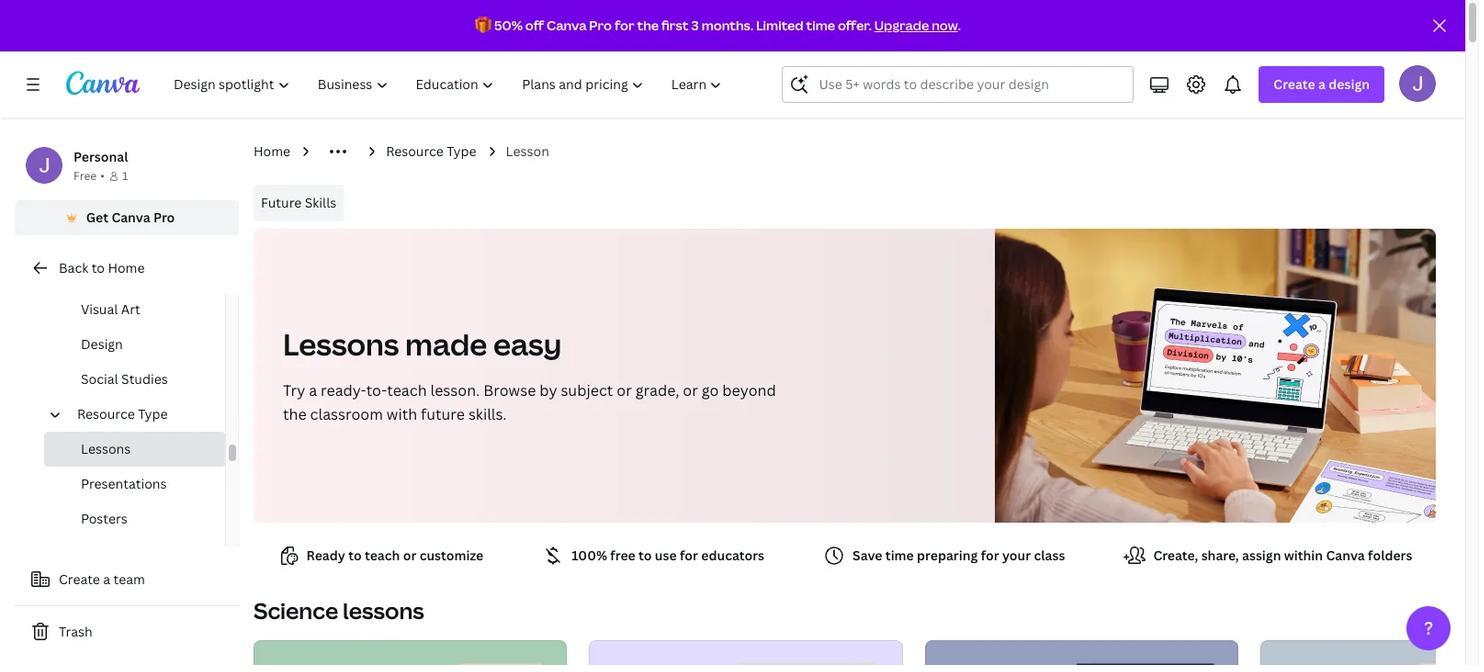 Task type: vqa. For each thing, say whether or not it's contained in the screenshot.
right type
yes



Task type: describe. For each thing, give the bounding box(es) containing it.
trash link
[[15, 614, 239, 650]]

classroom
[[310, 404, 383, 424]]

design
[[81, 335, 123, 353]]

lessons made easy
[[283, 324, 562, 364]]

posters link
[[44, 502, 225, 537]]

lesson
[[506, 142, 549, 160]]

0 horizontal spatial or
[[403, 547, 416, 564]]

type inside 'button'
[[138, 405, 168, 423]]

2 horizontal spatial for
[[981, 547, 999, 564]]

resource type button
[[70, 397, 214, 432]]

social studies link
[[44, 362, 225, 397]]

jacob simon image
[[1399, 65, 1436, 102]]

visual art
[[81, 300, 140, 318]]

offer.
[[838, 17, 872, 34]]

3
[[691, 17, 699, 34]]

create a design
[[1274, 75, 1370, 93]]

0 vertical spatial resource
[[386, 142, 444, 160]]

get canva pro button
[[15, 200, 239, 235]]

design link
[[44, 327, 225, 362]]

folders
[[1368, 547, 1412, 564]]

home link
[[254, 141, 290, 162]]

create for create a team
[[59, 571, 100, 588]]

0 vertical spatial the
[[637, 17, 659, 34]]

🎁
[[475, 17, 492, 34]]

by
[[540, 380, 557, 401]]

try
[[283, 380, 305, 401]]

future skills
[[261, 194, 336, 211]]

1 horizontal spatial or
[[617, 380, 632, 401]]

ready to teach or customize
[[306, 547, 483, 564]]

2 horizontal spatial to
[[639, 547, 652, 564]]

within
[[1284, 547, 1323, 564]]

Search search field
[[819, 67, 1122, 102]]

create a design button
[[1259, 66, 1385, 103]]

back to home
[[59, 259, 145, 277]]

assign
[[1242, 547, 1281, 564]]

with
[[387, 404, 417, 424]]

educators
[[701, 547, 764, 564]]

now
[[932, 17, 958, 34]]

1 vertical spatial home
[[108, 259, 145, 277]]

100% free to use for educators
[[572, 547, 764, 564]]

presentations
[[81, 475, 167, 492]]

100%
[[572, 547, 607, 564]]

.
[[958, 17, 961, 34]]

and
[[156, 545, 180, 562]]

ready
[[306, 547, 345, 564]]

resource type inside resource type 'button'
[[77, 405, 168, 423]]

class
[[1034, 547, 1065, 564]]

visual
[[81, 300, 118, 318]]

upgrade
[[874, 17, 929, 34]]

try a ready-to-teach lesson. browse by subject or grade, or go beyond the classroom with future skills.
[[283, 380, 776, 424]]

a for team
[[103, 571, 110, 588]]

trash
[[59, 623, 92, 640]]

months.
[[702, 17, 753, 34]]

create for create a design
[[1274, 75, 1315, 93]]

the inside try a ready-to-teach lesson. browse by subject or grade, or go beyond the classroom with future skills.
[[283, 404, 307, 424]]

beyond
[[722, 380, 776, 401]]

free
[[73, 168, 97, 184]]

back to home link
[[15, 250, 239, 287]]

team
[[113, 571, 145, 588]]

use
[[655, 547, 677, 564]]

to for back
[[92, 259, 105, 277]]

share,
[[1201, 547, 1239, 564]]

lessons for lessons made easy
[[283, 324, 399, 364]]

science
[[254, 595, 338, 626]]

customize
[[420, 547, 483, 564]]

1 horizontal spatial for
[[680, 547, 698, 564]]

art
[[121, 300, 140, 318]]

1 vertical spatial time
[[885, 547, 914, 564]]

limited
[[756, 17, 804, 34]]

skills.
[[468, 404, 507, 424]]

made
[[405, 324, 487, 364]]

1 horizontal spatial canva
[[547, 17, 587, 34]]

posters
[[81, 510, 128, 527]]

teach inside try a ready-to-teach lesson. browse by subject or grade, or go beyond the classroom with future skills.
[[387, 380, 427, 401]]

browse
[[483, 380, 536, 401]]

save
[[853, 547, 882, 564]]

2 horizontal spatial canva
[[1326, 547, 1365, 564]]

activities
[[81, 565, 137, 582]]



Task type: locate. For each thing, give the bounding box(es) containing it.
canva right the off
[[547, 17, 587, 34]]

50%
[[494, 17, 523, 34]]

canva
[[547, 17, 587, 34], [112, 209, 150, 226], [1326, 547, 1365, 564]]

0 horizontal spatial a
[[103, 571, 110, 588]]

grade,
[[636, 380, 679, 401]]

2 horizontal spatial or
[[683, 380, 698, 401]]

free
[[610, 547, 636, 564]]

life cycles image
[[254, 640, 567, 665]]

to for ready
[[348, 547, 362, 564]]

lessons
[[343, 595, 424, 626]]

create a team
[[59, 571, 145, 588]]

future
[[421, 404, 465, 424]]

ready-
[[321, 380, 366, 401]]

1 vertical spatial type
[[138, 405, 168, 423]]

personal
[[73, 148, 128, 165]]

resource inside 'button'
[[77, 405, 135, 423]]

0 horizontal spatial time
[[806, 17, 835, 34]]

0 horizontal spatial resource type
[[77, 405, 168, 423]]

1 vertical spatial lessons
[[81, 440, 131, 458]]

canva right get
[[112, 209, 150, 226]]

a inside dropdown button
[[1318, 75, 1326, 93]]

or left customize
[[403, 547, 416, 564]]

teach up lessons
[[365, 547, 400, 564]]

time
[[806, 17, 835, 34], [885, 547, 914, 564]]

resource type down 'top level navigation' element
[[386, 142, 476, 160]]

social studies
[[81, 370, 168, 388]]

studies
[[121, 370, 168, 388]]

pro right the off
[[589, 17, 612, 34]]

create,
[[1153, 547, 1198, 564]]

0 horizontal spatial resource
[[77, 405, 135, 423]]

0 horizontal spatial the
[[283, 404, 307, 424]]

0 vertical spatial teach
[[387, 380, 427, 401]]

for left your
[[981, 547, 999, 564]]

1 vertical spatial create
[[59, 571, 100, 588]]

resource down social
[[77, 405, 135, 423]]

off
[[525, 17, 544, 34]]

create
[[1274, 75, 1315, 93], [59, 571, 100, 588]]

0 vertical spatial a
[[1318, 75, 1326, 93]]

0 vertical spatial pro
[[589, 17, 612, 34]]

lesson.
[[430, 380, 480, 401]]

time right save
[[885, 547, 914, 564]]

1 vertical spatial teach
[[365, 547, 400, 564]]

a right try
[[309, 380, 317, 401]]

0 horizontal spatial create
[[59, 571, 100, 588]]

1
[[122, 168, 128, 184]]

0 vertical spatial lessons
[[283, 324, 399, 364]]

visual art link
[[44, 292, 225, 327]]

type down studies
[[138, 405, 168, 423]]

preparing
[[917, 547, 978, 564]]

plant and human body systems image
[[1260, 640, 1479, 665]]

lessons for lessons
[[81, 440, 131, 458]]

or left go
[[683, 380, 698, 401]]

canva right within
[[1326, 547, 1365, 564]]

a inside try a ready-to-teach lesson. browse by subject or grade, or go beyond the classroom with future skills.
[[309, 380, 317, 401]]

the down try
[[283, 404, 307, 424]]

home up future
[[254, 142, 290, 160]]

2 horizontal spatial a
[[1318, 75, 1326, 93]]

1 horizontal spatial lessons
[[283, 324, 399, 364]]

0 vertical spatial time
[[806, 17, 835, 34]]

1 vertical spatial pro
[[153, 209, 175, 226]]

0 vertical spatial type
[[447, 142, 476, 160]]

1 horizontal spatial type
[[447, 142, 476, 160]]

a inside button
[[103, 571, 110, 588]]

resource
[[386, 142, 444, 160], [77, 405, 135, 423]]

a for design
[[1318, 75, 1326, 93]]

subject
[[561, 380, 613, 401]]

presentations link
[[44, 467, 225, 502]]

0 horizontal spatial pro
[[153, 209, 175, 226]]

0 horizontal spatial type
[[138, 405, 168, 423]]

lessons up ready-
[[283, 324, 399, 364]]

the
[[637, 17, 659, 34], [283, 404, 307, 424]]

to right the ready
[[348, 547, 362, 564]]

2 vertical spatial a
[[103, 571, 110, 588]]

1 horizontal spatial to
[[348, 547, 362, 564]]

0 horizontal spatial to
[[92, 259, 105, 277]]

the left first
[[637, 17, 659, 34]]

easy
[[493, 324, 562, 364]]

0 vertical spatial create
[[1274, 75, 1315, 93]]

resource type
[[386, 142, 476, 160], [77, 405, 168, 423]]

🎁 50% off canva pro for the first 3 months. limited time offer. upgrade now .
[[475, 17, 961, 34]]

to left use
[[639, 547, 652, 564]]

1 horizontal spatial resource
[[386, 142, 444, 160]]

free •
[[73, 168, 105, 184]]

create a team button
[[15, 561, 239, 598]]

1 vertical spatial resource type
[[77, 405, 168, 423]]

time left 'offer.'
[[806, 17, 835, 34]]

for left first
[[615, 17, 635, 34]]

1 horizontal spatial create
[[1274, 75, 1315, 93]]

back
[[59, 259, 88, 277]]

a
[[1318, 75, 1326, 93], [309, 380, 317, 401], [103, 571, 110, 588]]

lessons up presentations
[[81, 440, 131, 458]]

1 horizontal spatial the
[[637, 17, 659, 34]]

worksheets and activities link
[[44, 537, 225, 592]]

pro inside button
[[153, 209, 175, 226]]

1 vertical spatial canva
[[112, 209, 150, 226]]

1 horizontal spatial home
[[254, 142, 290, 160]]

1 vertical spatial resource
[[77, 405, 135, 423]]

a for ready-
[[309, 380, 317, 401]]

teach up with
[[387, 380, 427, 401]]

create left "design"
[[1274, 75, 1315, 93]]

2 vertical spatial canva
[[1326, 547, 1365, 564]]

to right back
[[92, 259, 105, 277]]

resource type down social studies
[[77, 405, 168, 423]]

to-
[[366, 380, 387, 401]]

design
[[1329, 75, 1370, 93]]

a left "design"
[[1318, 75, 1326, 93]]

go
[[702, 380, 719, 401]]

1 horizontal spatial time
[[885, 547, 914, 564]]

create, share, assign within canva folders
[[1153, 547, 1412, 564]]

or left the grade,
[[617, 380, 632, 401]]

0 vertical spatial home
[[254, 142, 290, 160]]

future skills link
[[254, 185, 344, 221]]

lessons
[[283, 324, 399, 364], [81, 440, 131, 458]]

0 vertical spatial canva
[[547, 17, 587, 34]]

1 horizontal spatial a
[[309, 380, 317, 401]]

save time preparing for your class
[[853, 547, 1065, 564]]

0 horizontal spatial lessons
[[81, 440, 131, 458]]

1 horizontal spatial pro
[[589, 17, 612, 34]]

introduction to waves image
[[589, 640, 903, 665]]

science lessons
[[254, 595, 424, 626]]

get canva pro
[[86, 209, 175, 226]]

type
[[447, 142, 476, 160], [138, 405, 168, 423]]

your
[[1002, 547, 1031, 564]]

create inside create a design dropdown button
[[1274, 75, 1315, 93]]

home
[[254, 142, 290, 160], [108, 259, 145, 277]]

get
[[86, 209, 108, 226]]

1 horizontal spatial resource type
[[386, 142, 476, 160]]

for right use
[[680, 547, 698, 564]]

social
[[81, 370, 118, 388]]

•
[[100, 168, 105, 184]]

type left lesson
[[447, 142, 476, 160]]

None search field
[[782, 66, 1134, 103]]

0 vertical spatial resource type
[[386, 142, 476, 160]]

or
[[617, 380, 632, 401], [683, 380, 698, 401], [403, 547, 416, 564]]

top level navigation element
[[162, 66, 738, 103]]

upgrade now button
[[874, 17, 958, 34]]

resource down 'top level navigation' element
[[386, 142, 444, 160]]

canva inside button
[[112, 209, 150, 226]]

home up art
[[108, 259, 145, 277]]

skills
[[305, 194, 336, 211]]

for
[[615, 17, 635, 34], [680, 547, 698, 564], [981, 547, 999, 564]]

worksheets and activities
[[81, 545, 180, 582]]

to
[[92, 259, 105, 277], [348, 547, 362, 564], [639, 547, 652, 564]]

create down worksheets
[[59, 571, 100, 588]]

worksheets
[[81, 545, 153, 562]]

a left the team
[[103, 571, 110, 588]]

0 horizontal spatial canva
[[112, 209, 150, 226]]

future
[[261, 194, 302, 211]]

the solar system image
[[925, 640, 1238, 665]]

0 horizontal spatial home
[[108, 259, 145, 277]]

pro up back to home link
[[153, 209, 175, 226]]

1 vertical spatial the
[[283, 404, 307, 424]]

first
[[661, 17, 689, 34]]

teach
[[387, 380, 427, 401], [365, 547, 400, 564]]

0 horizontal spatial for
[[615, 17, 635, 34]]

1 vertical spatial a
[[309, 380, 317, 401]]

create inside create a team button
[[59, 571, 100, 588]]



